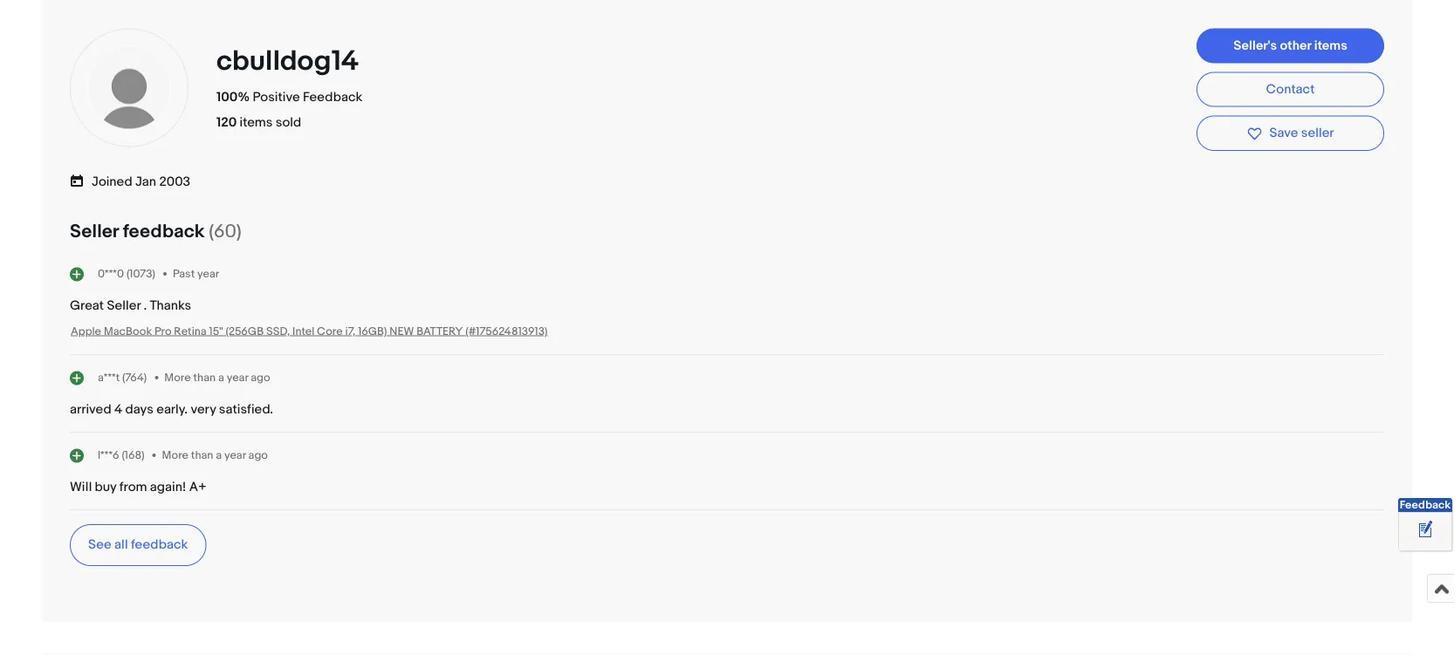 Task type: describe. For each thing, give the bounding box(es) containing it.
see all feedback
[[88, 537, 188, 552]]

ago for will buy from again! a+
[[248, 449, 268, 462]]

all
[[114, 537, 128, 552]]

more than a year ago for very
[[164, 371, 270, 385]]

1 vertical spatial feedback
[[131, 537, 188, 552]]

contact
[[1266, 81, 1315, 97]]

will buy from again! a+
[[70, 479, 207, 495]]

than for a+
[[191, 449, 213, 462]]

1 vertical spatial seller
[[107, 298, 141, 313]]

pro
[[155, 325, 172, 338]]

satisfied.
[[219, 401, 273, 417]]

(1073)
[[126, 267, 155, 280]]

buy
[[95, 479, 116, 495]]

(168)
[[122, 448, 145, 462]]

l***6 (168)
[[98, 448, 145, 462]]

past year
[[173, 267, 219, 281]]

a+
[[189, 479, 207, 495]]

120
[[216, 114, 237, 130]]

cbulldog14
[[216, 44, 359, 78]]

ago for arrived 4 days early. very satisfied.
[[251, 371, 270, 385]]

4
[[114, 401, 122, 417]]

again!
[[150, 479, 186, 495]]

retina
[[174, 325, 207, 338]]

l***6
[[98, 448, 119, 462]]

seller's other items link
[[1197, 29, 1384, 63]]

0***0
[[98, 267, 124, 280]]

i7,
[[345, 325, 355, 338]]

0 vertical spatial feedback
[[123, 220, 205, 243]]

thanks
[[150, 298, 191, 313]]

ssd,
[[266, 325, 290, 338]]

seller
[[1301, 125, 1334, 141]]

(60)
[[209, 220, 241, 243]]

than for very
[[193, 371, 216, 385]]

a for very
[[218, 371, 224, 385]]

0***0 (1073)
[[98, 267, 155, 280]]

intel
[[292, 325, 314, 338]]

year for a+
[[224, 449, 246, 462]]

save seller button
[[1197, 116, 1384, 151]]

joined
[[92, 174, 132, 189]]

very
[[191, 401, 216, 417]]

1 vertical spatial feedback
[[1400, 499, 1451, 512]]

save seller
[[1270, 125, 1334, 141]]

text__icon wrapper image
[[70, 171, 92, 189]]

jan
[[135, 174, 156, 189]]

arrived
[[70, 401, 111, 417]]

cbulldog14 link
[[216, 44, 365, 78]]

cbulldog14 image
[[87, 46, 171, 130]]

more for again!
[[162, 449, 189, 462]]

positive
[[253, 90, 300, 105]]

great
[[70, 298, 104, 313]]

new
[[390, 325, 414, 338]]

from
[[119, 479, 147, 495]]



Task type: vqa. For each thing, say whether or not it's contained in the screenshot.
Than for A+
yes



Task type: locate. For each thing, give the bounding box(es) containing it.
seller up 0***0
[[70, 220, 119, 243]]

1 vertical spatial items
[[240, 114, 273, 130]]

0 vertical spatial feedback
[[303, 90, 363, 105]]

see all feedback link
[[70, 524, 206, 566]]

more than a year ago up very
[[164, 371, 270, 385]]

great seller . thanks
[[70, 298, 191, 313]]

0 horizontal spatial feedback
[[303, 90, 363, 105]]

more than a year ago up a+
[[162, 449, 268, 462]]

year
[[197, 267, 219, 281], [227, 371, 248, 385], [224, 449, 246, 462]]

a***t (764)
[[98, 371, 147, 384]]

apple
[[71, 325, 101, 338]]

than
[[193, 371, 216, 385], [191, 449, 213, 462]]

a
[[218, 371, 224, 385], [216, 449, 222, 462]]

save
[[1270, 125, 1298, 141]]

a***t
[[98, 371, 120, 384]]

1 horizontal spatial feedback
[[1400, 499, 1451, 512]]

1 vertical spatial than
[[191, 449, 213, 462]]

100% positive feedback
[[216, 90, 363, 105]]

15"
[[209, 325, 223, 338]]

feedback right all
[[131, 537, 188, 552]]

items
[[1314, 38, 1348, 53], [240, 114, 273, 130]]

0 vertical spatial than
[[193, 371, 216, 385]]

macbook
[[104, 325, 152, 338]]

core
[[317, 325, 343, 338]]

more than a year ago for a+
[[162, 449, 268, 462]]

feedback up the past
[[123, 220, 205, 243]]

0 vertical spatial seller
[[70, 220, 119, 243]]

seller's other items
[[1233, 38, 1348, 53]]

year right the past
[[197, 267, 219, 281]]

year down satisfied.
[[224, 449, 246, 462]]

ago up satisfied.
[[251, 371, 270, 385]]

will
[[70, 479, 92, 495]]

ago down satisfied.
[[248, 449, 268, 462]]

1 vertical spatial year
[[227, 371, 248, 385]]

(256gb
[[226, 325, 264, 338]]

0 vertical spatial ago
[[251, 371, 270, 385]]

(#175624813913)
[[466, 325, 548, 338]]

than up very
[[193, 371, 216, 385]]

2 vertical spatial year
[[224, 449, 246, 462]]

contact link
[[1197, 72, 1384, 107]]

seller feedback (60)
[[70, 220, 241, 243]]

joined jan 2003
[[92, 174, 190, 189]]

seller left .
[[107, 298, 141, 313]]

16gb)
[[358, 325, 387, 338]]

more for early.
[[164, 371, 191, 385]]

0 horizontal spatial items
[[240, 114, 273, 130]]

battery
[[417, 325, 463, 338]]

100%
[[216, 90, 250, 105]]

a up satisfied.
[[218, 371, 224, 385]]

than up a+
[[191, 449, 213, 462]]

.
[[143, 298, 147, 313]]

past
[[173, 267, 195, 281]]

ago
[[251, 371, 270, 385], [248, 449, 268, 462]]

1 vertical spatial more than a year ago
[[162, 449, 268, 462]]

0 vertical spatial more
[[164, 371, 191, 385]]

(764)
[[122, 371, 147, 384]]

seller's
[[1233, 38, 1277, 53]]

days
[[125, 401, 153, 417]]

1 vertical spatial ago
[[248, 449, 268, 462]]

2003
[[159, 174, 190, 189]]

more up early.
[[164, 371, 191, 385]]

items right other
[[1314, 38, 1348, 53]]

a down very
[[216, 449, 222, 462]]

more than a year ago
[[164, 371, 270, 385], [162, 449, 268, 462]]

more up again!
[[162, 449, 189, 462]]

more
[[164, 371, 191, 385], [162, 449, 189, 462]]

apple macbook pro retina 15" (256gb ssd, intel core i7, 16gb) new battery (#175624813913) link
[[71, 325, 548, 338]]

apple macbook pro retina 15" (256gb ssd, intel core i7, 16gb) new battery (#175624813913)
[[71, 325, 548, 338]]

other
[[1280, 38, 1311, 53]]

0 vertical spatial more than a year ago
[[164, 371, 270, 385]]

early.
[[156, 401, 188, 417]]

items right 120 at the top of page
[[240, 114, 273, 130]]

seller
[[70, 220, 119, 243], [107, 298, 141, 313]]

1 horizontal spatial items
[[1314, 38, 1348, 53]]

arrived 4 days early. very satisfied.
[[70, 401, 273, 417]]

1 vertical spatial a
[[216, 449, 222, 462]]

feedback
[[123, 220, 205, 243], [131, 537, 188, 552]]

0 vertical spatial year
[[197, 267, 219, 281]]

year for very
[[227, 371, 248, 385]]

sold
[[276, 114, 301, 130]]

a for a+
[[216, 449, 222, 462]]

0 vertical spatial a
[[218, 371, 224, 385]]

0 vertical spatial items
[[1314, 38, 1348, 53]]

year up satisfied.
[[227, 371, 248, 385]]

see
[[88, 537, 111, 552]]

1 vertical spatial more
[[162, 449, 189, 462]]

feedback
[[303, 90, 363, 105], [1400, 499, 1451, 512]]

120 items sold
[[216, 114, 301, 130]]



